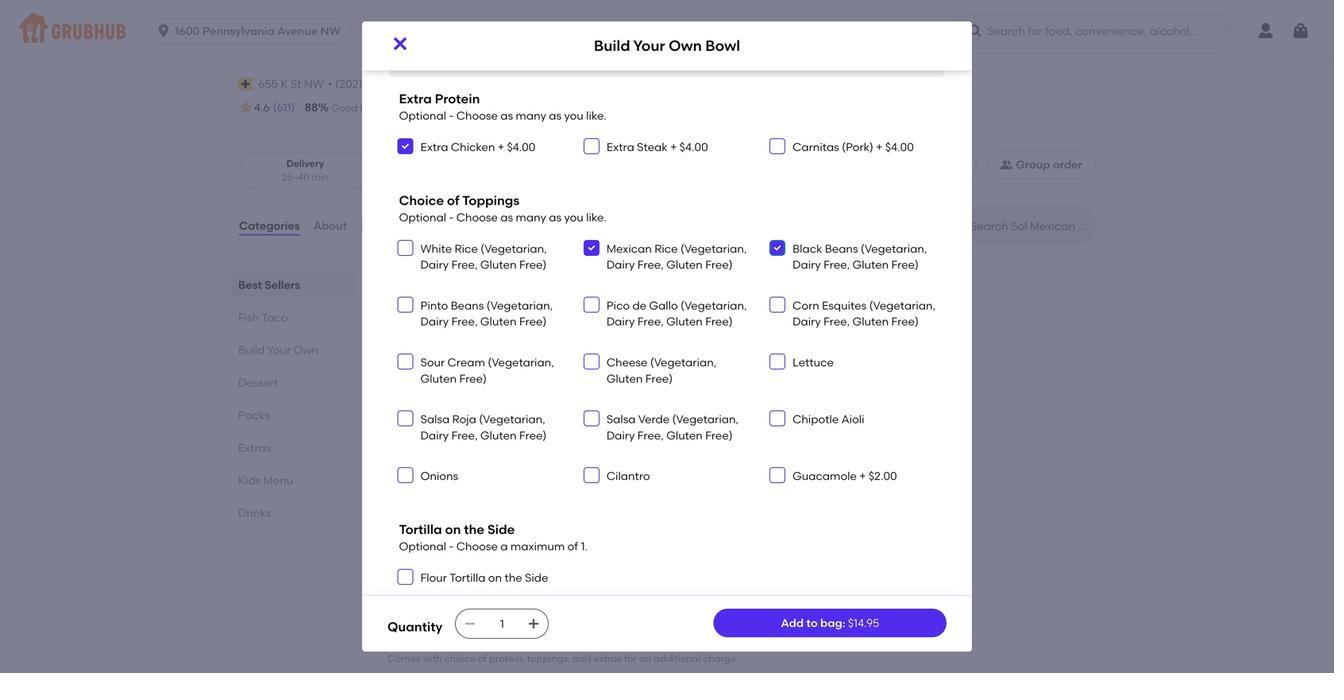 Task type: describe. For each thing, give the bounding box(es) containing it.
dairy for pinto beans (vegetarian, dairy free, gluten free)
[[421, 315, 449, 328]]

chicken
[[451, 140, 495, 154]]

cheese
[[607, 356, 648, 369]]

svg image for white rice (vegetarian, dairy free, gluten free)
[[401, 243, 410, 253]]

grill
[[377, 39, 423, 65]]

build your own
[[238, 343, 319, 357]]

gluten for pinto beans (vegetarian, dairy free, gluten free)
[[481, 315, 517, 328]]

carnitas (pork) + $4.00
[[793, 140, 914, 154]]

4.6
[[254, 101, 270, 114]]

0 vertical spatial fish taco
[[238, 311, 288, 324]]

svg image for pico de gallo (vegetarian, dairy free, gluten free)
[[587, 300, 597, 309]]

build inside build your own comes with choice of protein, toppings, add extras for an additional charge.
[[388, 630, 430, 651]]

rice for mexican
[[655, 242, 678, 255]]

2 vertical spatial on
[[489, 571, 502, 584]]

good
[[332, 102, 358, 114]]

rice for white
[[455, 242, 478, 255]]

on time delivery
[[421, 102, 496, 114]]

• (202) 891-7914 • fees
[[328, 77, 445, 92]]

(vegetarian, inside cheese (vegetarian, gluten free)
[[651, 356, 717, 369]]

svg image for chipotle aioli
[[773, 414, 783, 423]]

1600
[[175, 24, 200, 38]]

maximum
[[511, 540, 565, 553]]

(vegetarian, for white rice (vegetarian, dairy free, gluten free)
[[481, 242, 547, 255]]

build up dessert
[[238, 343, 265, 357]]

82
[[394, 101, 407, 114]]

your inside build your own comes with choice of protein, toppings, add extras for an additional charge.
[[434, 630, 471, 651]]

aioli
[[842, 412, 865, 426]]

good food
[[332, 102, 381, 114]]

(guacamole
[[461, 25, 529, 38]]

a
[[501, 540, 508, 553]]

free) inside pico de gallo (vegetarian, dairy free, gluten free)
[[706, 315, 733, 328]]

0 horizontal spatial bowl
[[483, 337, 510, 350]]

verde
[[639, 412, 670, 426]]

extra for protein
[[399, 91, 432, 107]]

people icon image
[[1001, 158, 1013, 171]]

corn
[[793, 299, 820, 312]]

for inside add guacamole or queso for an additional charge.
[[538, 359, 553, 373]]

(vegetarian, for corn esquites (vegetarian, dairy free, gluten free)
[[870, 299, 936, 312]]

(vegetarian, for salsa verde (vegetarian, dairy free, gluten free)
[[673, 412, 739, 426]]

gluten for white rice (vegetarian, dairy free, gluten free)
[[481, 258, 517, 271]]

25–40
[[282, 171, 310, 183]]

of inside tortilla on the side optional - choose a maximum of 1.
[[568, 540, 579, 553]]

- inside choice of toppings optional - choose as many as you like.
[[449, 211, 454, 224]]

(pork)
[[842, 140, 874, 154]]

on
[[421, 102, 435, 114]]

svg image for cheese (vegetarian, gluten free)
[[587, 357, 597, 366]]

(vegetarian, for black beans (vegetarian, dairy free, gluten free)
[[861, 242, 928, 255]]

dairy for corn esquites (vegetarian, dairy free, gluten free)
[[793, 315, 821, 328]]

esquites
[[823, 299, 867, 312]]

free, for salsa roja (vegetarian, dairy free, gluten free)
[[452, 429, 478, 442]]

- inside extra protein optional - choose as many as you like.
[[449, 109, 454, 123]]

svg image for salsa roja (vegetarian, dairy free, gluten free)
[[401, 414, 410, 423]]

gluten for salsa roja (vegetarian, dairy free, gluten free)
[[481, 429, 517, 442]]

sellers for best sellers most ordered on grubhub
[[429, 274, 484, 294]]

guacamole + $2.00
[[793, 469, 898, 483]]

nw for 655 k st nw
[[304, 77, 324, 91]]

fees button
[[420, 76, 446, 94]]

Input item quantity number field
[[485, 609, 520, 638]]

k
[[281, 77, 288, 91]]

free) for black beans (vegetarian, dairy free, gluten free)
[[892, 258, 919, 271]]

svg image for pinto beans (vegetarian, dairy free, gluten free)
[[401, 300, 410, 309]]

protein
[[435, 91, 480, 107]]

roja
[[453, 412, 477, 426]]

extra chicken + $4.00
[[421, 140, 536, 154]]

1.
[[581, 540, 588, 553]]

1 vertical spatial fish
[[388, 457, 421, 477]]

onions
[[421, 469, 459, 483]]

guacamole
[[793, 469, 857, 483]]

pinto beans (vegetarian, dairy free, gluten free)
[[421, 299, 553, 328]]

svg image for corn esquites (vegetarian, dairy free, gluten free)
[[773, 300, 783, 309]]

choice of toppings optional - choose as many as you like.
[[399, 193, 607, 224]]

delivery 25–40 min
[[282, 158, 329, 183]]

$2.00
[[869, 469, 898, 483]]

add
[[573, 653, 592, 664]]

to
[[807, 616, 818, 630]]

main navigation navigation
[[0, 0, 1335, 62]]

pennsylvania
[[203, 24, 275, 38]]

add to bag: $14.95
[[781, 616, 880, 630]]

add guacamole or queso for an additional charge.
[[399, 359, 570, 389]]

build up correct order
[[594, 37, 631, 54]]

quantity
[[388, 619, 443, 634]]

correct order
[[535, 102, 598, 114]]

svg image for extra chicken
[[401, 141, 410, 151]]

choose inside choice of toppings optional - choose as many as you like.
[[457, 211, 498, 224]]

cheese (vegetarian, gluten free)
[[607, 356, 717, 385]]

(vegetarian, for sour cream (vegetarian, gluten free)
[[488, 356, 555, 369]]

best for best sellers most ordered on grubhub
[[388, 274, 425, 294]]

like. inside choice of toppings optional - choose as many as you like.
[[587, 211, 607, 224]]

group order button
[[987, 150, 1097, 179]]

bag:
[[821, 616, 846, 630]]

Search Sol Mexican Grill search field
[[969, 219, 1091, 234]]

of inside build your own comes with choice of protein, toppings, add extras for an additional charge.
[[478, 653, 487, 664]]

extras
[[238, 441, 271, 455]]

free) for salsa verde (vegetarian, dairy free, gluten free)
[[706, 429, 733, 442]]

st
[[291, 77, 302, 91]]

queso
[[503, 359, 536, 373]]

0 vertical spatial fish
[[238, 311, 259, 324]]

extra steak + $4.00
[[607, 140, 709, 154]]

corn esquites (vegetarian, dairy free, gluten free)
[[793, 299, 936, 328]]

reviews button
[[360, 197, 406, 254]]

dairy inside pico de gallo (vegetarian, dairy free, gluten free)
[[607, 315, 635, 328]]

sour cream (vegetarian, gluten free)
[[421, 356, 555, 385]]

1600 pennsylvania avenue nw
[[175, 24, 341, 38]]

white
[[421, 242, 452, 255]]

+ for extra steak
[[671, 140, 677, 154]]

kids
[[238, 474, 261, 487]]

(202)
[[336, 77, 363, 91]]

891-
[[365, 77, 387, 91]]

menu
[[264, 474, 294, 487]]

about button
[[313, 197, 348, 254]]

0 horizontal spatial build your own bowl
[[399, 337, 510, 350]]

time
[[437, 102, 458, 114]]

choice
[[445, 653, 476, 664]]

for inside build your own comes with choice of protein, toppings, add extras for an additional charge.
[[625, 653, 637, 664]]

svg image for build your own bowl
[[391, 34, 410, 53]]

choice
[[399, 193, 444, 208]]

svg image for carnitas (pork)
[[773, 141, 783, 151]]

svg image for cilantro
[[587, 471, 597, 480]]

free, for mexican rice (vegetarian, dairy free, gluten free)
[[638, 258, 664, 271]]

gallo
[[650, 299, 678, 312]]

additional inside build your own comes with choice of protein, toppings, add extras for an additional charge.
[[654, 653, 701, 664]]

or
[[489, 359, 500, 373]]

add for add guacamole or queso for an additional charge.
[[399, 359, 421, 373]]

reviews
[[361, 219, 405, 232]]

choose inside tortilla on the side optional - choose a maximum of 1.
[[457, 540, 498, 553]]

choose inside extra protein optional - choose as many as you like.
[[457, 109, 498, 123]]

free) inside cheese (vegetarian, gluten free)
[[646, 372, 673, 385]]

(vegetarian, for salsa roja (vegetarian, dairy free, gluten free)
[[479, 412, 546, 426]]

flour tortilla on the side
[[421, 571, 549, 584]]

+ for extra chicken
[[498, 140, 505, 154]]

black beans (vegetarian, dairy free, gluten free)
[[793, 242, 928, 271]]

build up sour at the left bottom of page
[[399, 337, 426, 350]]

own inside build your own comes with choice of protein, toppings, add extras for an additional charge.
[[475, 630, 513, 651]]

1 horizontal spatial taco
[[425, 457, 466, 477]]

build your own bowl image
[[617, 323, 736, 426]]

dairy for mexican rice (vegetarian, dairy free, gluten free)
[[607, 258, 635, 271]]

gluten inside cheese (vegetarian, gluten free)
[[607, 372, 643, 385]]

drinks
[[238, 506, 271, 520]]

(202) 891-7914 button
[[336, 76, 409, 92]]

many inside choice of toppings optional - choose as many as you like.
[[516, 211, 547, 224]]

ordered
[[416, 297, 459, 310]]

tortilla on the side optional - choose a maximum of 1.
[[399, 522, 588, 553]]

svg image for onions
[[401, 471, 410, 480]]



Task type: vqa. For each thing, say whether or not it's contained in the screenshot.
(Vegetarian, in the Black Beans (Vegetarian, Dairy Free, Gluten Free)
yes



Task type: locate. For each thing, give the bounding box(es) containing it.
additional down sour at the left bottom of page
[[399, 375, 454, 389]]

beans for black
[[825, 242, 859, 255]]

an right queso
[[556, 359, 570, 373]]

0 vertical spatial on
[[462, 297, 476, 310]]

free) inside corn esquites (vegetarian, dairy free, gluten free)
[[892, 315, 919, 328]]

charge. inside build your own comes with choice of protein, toppings, add extras for an additional charge.
[[703, 653, 739, 664]]

(vegetarian, inside salsa verde (vegetarian, dairy free, gluten free)
[[673, 412, 739, 426]]

free) down black beans (vegetarian, dairy free, gluten free) at right
[[892, 315, 919, 328]]

on up flour
[[445, 522, 461, 537]]

- up flour tortilla on the side
[[449, 540, 454, 553]]

0 horizontal spatial taco
[[262, 311, 288, 324]]

free, inside white rice (vegetarian, dairy free, gluten free)
[[452, 258, 478, 271]]

gluten down cheese
[[607, 372, 643, 385]]

0 horizontal spatial add
[[399, 359, 421, 373]]

3 choose from the top
[[457, 540, 498, 553]]

0 vertical spatial charge.
[[457, 375, 498, 389]]

about
[[314, 219, 347, 232]]

on down a
[[489, 571, 502, 584]]

free, inside salsa verde (vegetarian, dairy free, gluten free)
[[638, 429, 664, 442]]

salsa for salsa verde (vegetarian, dairy free, gluten free)
[[607, 412, 636, 426]]

svg image left input item quantity 'number field'
[[464, 617, 477, 630]]

tortilla right flour
[[450, 571, 486, 584]]

1 • from the left
[[328, 77, 332, 91]]

(vegetarian, inside corn esquites (vegetarian, dairy free, gluten free)
[[870, 299, 936, 312]]

0 horizontal spatial sellers
[[265, 278, 300, 292]]

1600 pennsylvania avenue nw button
[[146, 18, 357, 44]]

1 vertical spatial mexican
[[607, 242, 652, 255]]

2 vertical spatial choose
[[457, 540, 498, 553]]

optional inside extra protein optional - choose as many as you like.
[[399, 109, 447, 123]]

sol
[[238, 39, 272, 65]]

gluten down esquites
[[853, 315, 889, 328]]

gluten inside white rice (vegetarian, dairy free, gluten free)
[[481, 258, 517, 271]]

included)
[[421, 41, 472, 54]]

0 vertical spatial -
[[449, 109, 454, 123]]

(vegetarian, up queso
[[487, 299, 553, 312]]

svg image for flour tortilla on the side
[[401, 572, 410, 582]]

free, inside corn esquites (vegetarian, dairy free, gluten free)
[[824, 315, 850, 328]]

0 vertical spatial like.
[[587, 109, 607, 123]]

kids menu
[[238, 474, 294, 487]]

veggie
[[421, 25, 458, 38]]

free, for black beans (vegetarian, dairy free, gluten free)
[[824, 258, 850, 271]]

1 horizontal spatial build your own bowl
[[594, 37, 741, 54]]

an inside add guacamole or queso for an additional charge.
[[556, 359, 570, 373]]

fish
[[238, 311, 259, 324], [388, 457, 421, 477]]

nw for 1600 pennsylvania avenue nw
[[321, 24, 341, 38]]

0 vertical spatial for
[[538, 359, 553, 373]]

0 vertical spatial add
[[399, 359, 421, 373]]

1 vertical spatial add
[[781, 616, 804, 630]]

dairy inside pinto beans (vegetarian, dairy free, gluten free)
[[421, 315, 449, 328]]

2 • from the left
[[412, 77, 417, 91]]

optional inside choice of toppings optional - choose as many as you like.
[[399, 211, 447, 224]]

salsa roja (vegetarian, dairy free, gluten free)
[[421, 412, 547, 442]]

$4.00 for extra steak + $4.00
[[680, 140, 709, 154]]

(vegetarian, inside white rice (vegetarian, dairy free, gluten free)
[[481, 242, 547, 255]]

white rice (vegetarian, dairy free, gluten free)
[[421, 242, 547, 271]]

2 vertical spatial -
[[449, 540, 454, 553]]

- inside tortilla on the side optional - choose a maximum of 1.
[[449, 540, 454, 553]]

(vegetarian, inside pinto beans (vegetarian, dairy free, gluten free)
[[487, 299, 553, 312]]

sol mexican grill
[[238, 39, 423, 65]]

0 vertical spatial beans
[[825, 242, 859, 255]]

the up flour tortilla on the side
[[464, 522, 485, 537]]

0 horizontal spatial charge.
[[457, 375, 498, 389]]

gluten inside salsa roja (vegetarian, dairy free, gluten free)
[[481, 429, 517, 442]]

1 horizontal spatial add
[[781, 616, 804, 630]]

best inside best sellers most ordered on grubhub
[[388, 274, 425, 294]]

you
[[565, 109, 584, 123], [565, 211, 584, 224]]

3 - from the top
[[449, 540, 454, 553]]

$14.95
[[849, 616, 880, 630]]

free, down best sellers most ordered on grubhub
[[452, 315, 478, 328]]

0 horizontal spatial an
[[556, 359, 570, 373]]

dairy for salsa verde (vegetarian, dairy free, gluten free)
[[607, 429, 635, 442]]

(vegetarian, for mexican rice (vegetarian, dairy free, gluten free)
[[681, 242, 747, 255]]

fish taco
[[238, 311, 288, 324], [388, 457, 466, 477]]

you inside choice of toppings optional - choose as many as you like.
[[565, 211, 584, 224]]

0 vertical spatial many
[[516, 109, 547, 123]]

dairy inside mexican rice (vegetarian, dairy free, gluten free)
[[607, 258, 635, 271]]

1 horizontal spatial charge.
[[703, 653, 739, 664]]

svg image for lettuce
[[773, 357, 783, 366]]

side inside tortilla on the side optional - choose a maximum of 1.
[[488, 522, 515, 537]]

1 vertical spatial charge.
[[703, 653, 739, 664]]

svg image left carnitas
[[773, 141, 783, 151]]

free, down roja
[[452, 429, 478, 442]]

on inside best sellers most ordered on grubhub
[[462, 297, 476, 310]]

• left (202)
[[328, 77, 332, 91]]

svg image left sour at the left bottom of page
[[401, 357, 410, 366]]

beans right black
[[825, 242, 859, 255]]

of inside choice of toppings optional - choose as many as you like.
[[447, 193, 460, 208]]

best down the categories button
[[238, 278, 262, 292]]

svg image
[[401, 141, 410, 151], [587, 141, 597, 151], [773, 141, 783, 151], [773, 243, 783, 253], [587, 300, 597, 309], [401, 357, 410, 366], [773, 357, 783, 366], [587, 414, 597, 423], [401, 471, 410, 480], [464, 617, 477, 630]]

on inside tortilla on the side optional - choose a maximum of 1.
[[445, 522, 461, 537]]

$4.00 for carnitas (pork) + $4.00
[[886, 140, 914, 154]]

subscription pass image
[[238, 78, 254, 90]]

0 horizontal spatial $4.00
[[507, 140, 536, 154]]

(vegetarian, for pinto beans (vegetarian, dairy free, gluten free)
[[487, 299, 553, 312]]

dairy for white rice (vegetarian, dairy free, gluten free)
[[421, 258, 449, 271]]

0 horizontal spatial additional
[[399, 375, 454, 389]]

0 horizontal spatial rice
[[455, 242, 478, 255]]

svg image inside 1600 pennsylvania avenue nw 'button'
[[156, 23, 172, 39]]

free) for white rice (vegetarian, dairy free, gluten free)
[[520, 258, 547, 271]]

order
[[573, 102, 598, 114], [1054, 158, 1083, 171]]

best sellers
[[238, 278, 300, 292]]

free, inside pinto beans (vegetarian, dairy free, gluten free)
[[452, 315, 478, 328]]

gluten for corn esquites (vegetarian, dairy free, gluten free)
[[853, 315, 889, 328]]

lettuce
[[793, 356, 834, 369]]

(vegetarian, right gallo
[[681, 299, 747, 312]]

0 horizontal spatial beans
[[451, 299, 484, 312]]

group order
[[1017, 158, 1083, 171]]

build your own bowl
[[594, 37, 741, 54], [399, 337, 510, 350]]

order for correct order
[[573, 102, 598, 114]]

nw inside button
[[304, 77, 324, 91]]

cilantro
[[607, 469, 650, 483]]

the inside tortilla on the side optional - choose a maximum of 1.
[[464, 522, 485, 537]]

flour
[[421, 571, 447, 584]]

free) inside salsa roja (vegetarian, dairy free, gluten free)
[[520, 429, 547, 442]]

dairy inside black beans (vegetarian, dairy free, gluten free)
[[793, 258, 821, 271]]

2 salsa from the left
[[607, 412, 636, 426]]

gluten down sour at the left bottom of page
[[421, 372, 457, 385]]

extra left the 'chicken'
[[421, 140, 449, 154]]

free) inside salsa verde (vegetarian, dairy free, gluten free)
[[706, 429, 733, 442]]

(vegetarian, inside mexican rice (vegetarian, dairy free, gluten free)
[[681, 242, 747, 255]]

add for add to bag: $14.95
[[781, 616, 804, 630]]

gluten up gallo
[[667, 258, 703, 271]]

free, for corn esquites (vegetarian, dairy free, gluten free)
[[824, 315, 850, 328]]

dairy up pico
[[607, 258, 635, 271]]

1 vertical spatial taco
[[425, 457, 466, 477]]

dairy up cilantro
[[607, 429, 635, 442]]

pinto
[[421, 299, 448, 312]]

charge. inside add guacamole or queso for an additional charge.
[[457, 375, 498, 389]]

rice inside white rice (vegetarian, dairy free, gluten free)
[[455, 242, 478, 255]]

0 horizontal spatial salsa
[[421, 412, 450, 426]]

salsa for salsa roja (vegetarian, dairy free, gluten free)
[[421, 412, 450, 426]]

your
[[634, 37, 666, 54], [429, 337, 453, 350], [267, 343, 291, 357], [434, 630, 471, 651]]

most
[[388, 297, 414, 310]]

655
[[258, 77, 278, 91]]

2 vertical spatial optional
[[399, 540, 447, 553]]

for right queso
[[538, 359, 553, 373]]

rice right 'white'
[[455, 242, 478, 255]]

svg image down correct order
[[587, 141, 597, 151]]

2 rice from the left
[[655, 242, 678, 255]]

svg image for mexican rice (vegetarian, dairy free, gluten free)
[[587, 243, 597, 253]]

svg image
[[1292, 21, 1311, 41], [156, 23, 172, 39], [968, 23, 984, 39], [391, 34, 410, 53], [401, 243, 410, 253], [587, 243, 597, 253], [401, 300, 410, 309], [773, 300, 783, 309], [587, 357, 597, 366], [706, 396, 725, 415], [401, 414, 410, 423], [773, 414, 783, 423], [587, 471, 597, 480], [773, 471, 783, 480], [401, 572, 410, 582], [528, 617, 541, 630]]

0 horizontal spatial tortilla
[[399, 522, 442, 537]]

beans
[[825, 242, 859, 255], [451, 299, 484, 312]]

on right ordered
[[462, 297, 476, 310]]

2 $4.00 from the left
[[680, 140, 709, 154]]

star icon image
[[238, 99, 254, 115]]

dairy
[[421, 258, 449, 271], [607, 258, 635, 271], [793, 258, 821, 271], [421, 315, 449, 328], [607, 315, 635, 328], [793, 315, 821, 328], [421, 429, 449, 442], [607, 429, 635, 442]]

svg image left verde
[[587, 414, 597, 423]]

free) inside white rice (vegetarian, dairy free, gluten free)
[[520, 258, 547, 271]]

beans inside pinto beans (vegetarian, dairy free, gluten free)
[[451, 299, 484, 312]]

•
[[328, 77, 332, 91], [412, 77, 417, 91]]

1 vertical spatial many
[[516, 211, 547, 224]]

85
[[508, 101, 522, 114]]

1 horizontal spatial fish taco
[[388, 457, 466, 477]]

1 vertical spatial tortilla
[[450, 571, 486, 584]]

dairy for black beans (vegetarian, dairy free, gluten free)
[[793, 258, 821, 271]]

3 optional from the top
[[399, 540, 447, 553]]

extra
[[399, 91, 432, 107], [421, 140, 449, 154], [607, 140, 635, 154]]

additional inside add guacamole or queso for an additional charge.
[[399, 375, 454, 389]]

0 vertical spatial tortilla
[[399, 522, 442, 537]]

(vegetarian, right roja
[[479, 412, 546, 426]]

delivery
[[287, 158, 324, 169]]

free) for pinto beans (vegetarian, dairy free, gluten free)
[[520, 315, 547, 328]]

- down protein
[[449, 109, 454, 123]]

0 horizontal spatial side
[[488, 522, 515, 537]]

optional down choice
[[399, 211, 447, 224]]

0 vertical spatial additional
[[399, 375, 454, 389]]

(vegetarian, right esquites
[[870, 299, 936, 312]]

an right extras
[[639, 653, 652, 664]]

svg image for salsa verde (vegetarian, dairy free, gluten free)
[[587, 414, 597, 423]]

dairy down corn
[[793, 315, 821, 328]]

$4.00 for extra chicken + $4.00
[[507, 140, 536, 154]]

svg image left lettuce
[[773, 357, 783, 366]]

additional
[[399, 375, 454, 389], [654, 653, 701, 664]]

dairy down the pinto
[[421, 315, 449, 328]]

toppings
[[463, 193, 520, 208]]

choose down the "toppings"
[[457, 211, 498, 224]]

salsa left roja
[[421, 412, 450, 426]]

1 horizontal spatial best
[[388, 274, 425, 294]]

for
[[538, 359, 553, 373], [625, 653, 637, 664]]

additional right extras
[[654, 653, 701, 664]]

0 horizontal spatial of
[[447, 193, 460, 208]]

beans for pinto
[[451, 299, 484, 312]]

free) down build your own bowl 'image'
[[706, 429, 733, 442]]

gluten up esquites
[[853, 258, 889, 271]]

$4.00 down 85
[[507, 140, 536, 154]]

0 horizontal spatial •
[[328, 77, 332, 91]]

toppings,
[[527, 653, 571, 664]]

1 vertical spatial on
[[445, 522, 461, 537]]

gluten inside corn esquites (vegetarian, dairy free, gluten free)
[[853, 315, 889, 328]]

sour
[[421, 356, 445, 369]]

0 vertical spatial an
[[556, 359, 570, 373]]

0 vertical spatial you
[[565, 109, 584, 123]]

dairy inside white rice (vegetarian, dairy free, gluten free)
[[421, 258, 449, 271]]

1 - from the top
[[449, 109, 454, 123]]

free) down cream
[[460, 372, 487, 385]]

1 choose from the top
[[457, 109, 498, 123]]

1 vertical spatial like.
[[587, 211, 607, 224]]

free) for corn esquites (vegetarian, dairy free, gluten free)
[[892, 315, 919, 328]]

2 many from the top
[[516, 211, 547, 224]]

(611)
[[273, 101, 295, 114]]

chipotle aioli
[[793, 412, 865, 426]]

dairy for salsa roja (vegetarian, dairy free, gluten free)
[[421, 429, 449, 442]]

add
[[399, 359, 421, 373], [781, 616, 804, 630]]

svg image left black
[[773, 243, 783, 253]]

free, up de
[[638, 258, 664, 271]]

gluten down add guacamole or queso for an additional charge.
[[481, 429, 517, 442]]

sellers down the categories button
[[265, 278, 300, 292]]

1 vertical spatial bowl
[[483, 337, 510, 350]]

+ for carnitas (pork)
[[877, 140, 883, 154]]

1 horizontal spatial order
[[1054, 158, 1083, 171]]

svg image for extra steak
[[587, 141, 597, 151]]

(vegetarian, up pico de gallo (vegetarian, dairy free, gluten free)
[[681, 242, 747, 255]]

black
[[793, 242, 823, 255]]

(vegetarian, right verde
[[673, 412, 739, 426]]

free)
[[520, 258, 547, 271], [706, 258, 733, 271], [892, 258, 919, 271], [520, 315, 547, 328], [706, 315, 733, 328], [892, 315, 919, 328], [460, 372, 487, 385], [646, 372, 673, 385], [520, 429, 547, 442], [706, 429, 733, 442]]

0 vertical spatial of
[[447, 193, 460, 208]]

(vegetarian, inside black beans (vegetarian, dairy free, gluten free)
[[861, 242, 928, 255]]

protein,
[[490, 653, 525, 664]]

0 vertical spatial taco
[[262, 311, 288, 324]]

dairy down pico
[[607, 315, 635, 328]]

fish taco image
[[615, 495, 734, 598]]

+ left the $2.00
[[860, 469, 867, 483]]

free, down verde
[[638, 429, 664, 442]]

1 horizontal spatial of
[[478, 653, 487, 664]]

svg image left onions
[[401, 471, 410, 480]]

best
[[388, 274, 425, 294], [238, 278, 262, 292]]

free) down grubhub
[[520, 315, 547, 328]]

1 horizontal spatial beans
[[825, 242, 859, 255]]

1 rice from the left
[[455, 242, 478, 255]]

free) up grubhub
[[520, 258, 547, 271]]

nw
[[321, 24, 341, 38], [304, 77, 324, 91]]

0 vertical spatial nw
[[321, 24, 341, 38]]

2 horizontal spatial on
[[489, 571, 502, 584]]

1 $4.00 from the left
[[507, 140, 536, 154]]

extra for chicken
[[421, 140, 449, 154]]

taco up build your own
[[262, 311, 288, 324]]

svg image for guacamole
[[773, 471, 783, 480]]

3 $4.00 from the left
[[886, 140, 914, 154]]

option group containing delivery 25–40 min
[[238, 150, 511, 191]]

choose down protein
[[457, 109, 498, 123]]

free, inside black beans (vegetarian, dairy free, gluten free)
[[824, 258, 850, 271]]

0 horizontal spatial for
[[538, 359, 553, 373]]

extra for steak
[[607, 140, 635, 154]]

svg image for 1600 pennsylvania avenue nw
[[156, 23, 172, 39]]

correct
[[535, 102, 571, 114]]

categories button
[[238, 197, 301, 254]]

+ right (pork)
[[877, 140, 883, 154]]

extra inside extra protein optional - choose as many as you like.
[[399, 91, 432, 107]]

salsa inside salsa roja (vegetarian, dairy free, gluten free)
[[421, 412, 450, 426]]

1 you from the top
[[565, 109, 584, 123]]

gluten inside salsa verde (vegetarian, dairy free, gluten free)
[[667, 429, 703, 442]]

steak
[[637, 140, 668, 154]]

chipotle
[[793, 412, 839, 426]]

1 like. from the top
[[587, 109, 607, 123]]

(vegetarian, inside sour cream (vegetarian, gluten free)
[[488, 356, 555, 369]]

1 vertical spatial fish taco
[[388, 457, 466, 477]]

grubhub
[[478, 297, 527, 310]]

1 horizontal spatial side
[[525, 571, 549, 584]]

1 vertical spatial the
[[505, 571, 523, 584]]

add left to
[[781, 616, 804, 630]]

salsa inside salsa verde (vegetarian, dairy free, gluten free)
[[607, 412, 636, 426]]

salsa verde (vegetarian, dairy free, gluten free)
[[607, 412, 739, 442]]

(vegetarian, inside salsa roja (vegetarian, dairy free, gluten free)
[[479, 412, 546, 426]]

free) inside mexican rice (vegetarian, dairy free, gluten free)
[[706, 258, 733, 271]]

0 vertical spatial optional
[[399, 109, 447, 123]]

free, for salsa verde (vegetarian, dairy free, gluten free)
[[638, 429, 664, 442]]

2 horizontal spatial $4.00
[[886, 140, 914, 154]]

1 horizontal spatial bowl
[[706, 37, 741, 54]]

1 vertical spatial an
[[639, 653, 652, 664]]

like. inside extra protein optional - choose as many as you like.
[[587, 109, 607, 123]]

svg image down 82
[[401, 141, 410, 151]]

1 vertical spatial additional
[[654, 653, 701, 664]]

$4.00 right steak
[[680, 140, 709, 154]]

mexican inside mexican rice (vegetarian, dairy free, gluten free)
[[607, 242, 652, 255]]

sellers inside best sellers most ordered on grubhub
[[429, 274, 484, 294]]

2 choose from the top
[[457, 211, 498, 224]]

optional down fees button
[[399, 109, 447, 123]]

0 horizontal spatial mexican
[[278, 39, 371, 65]]

(vegetarian,
[[481, 242, 547, 255], [681, 242, 747, 255], [861, 242, 928, 255], [487, 299, 553, 312], [681, 299, 747, 312], [870, 299, 936, 312], [488, 356, 555, 369], [651, 356, 717, 369], [479, 412, 546, 426], [673, 412, 739, 426]]

1 horizontal spatial additional
[[654, 653, 701, 664]]

add left the guacamole
[[399, 359, 421, 373]]

beans inside black beans (vegetarian, dairy free, gluten free)
[[825, 242, 859, 255]]

optional inside tortilla on the side optional - choose a maximum of 1.
[[399, 540, 447, 553]]

1 horizontal spatial $4.00
[[680, 140, 709, 154]]

free) for salsa roja (vegetarian, dairy free, gluten free)
[[520, 429, 547, 442]]

nw right st
[[304, 77, 324, 91]]

free) inside pinto beans (vegetarian, dairy free, gluten free)
[[520, 315, 547, 328]]

2 you from the top
[[565, 211, 584, 224]]

dairy inside corn esquites (vegetarian, dairy free, gluten free)
[[793, 315, 821, 328]]

gluten for mexican rice (vegetarian, dairy free, gluten free)
[[667, 258, 703, 271]]

1 vertical spatial side
[[525, 571, 549, 584]]

gluten inside black beans (vegetarian, dairy free, gluten free)
[[853, 258, 889, 271]]

an inside build your own comes with choice of protein, toppings, add extras for an additional charge.
[[639, 653, 652, 664]]

nw up sol mexican grill
[[321, 24, 341, 38]]

free,
[[452, 258, 478, 271], [638, 258, 664, 271], [824, 258, 850, 271], [452, 315, 478, 328], [638, 315, 664, 328], [824, 315, 850, 328], [452, 429, 478, 442], [638, 429, 664, 442]]

food
[[360, 102, 381, 114]]

the down a
[[505, 571, 523, 584]]

gluten down grubhub
[[481, 315, 517, 328]]

1 horizontal spatial on
[[462, 297, 476, 310]]

free, inside mexican rice (vegetarian, dairy free, gluten free)
[[638, 258, 664, 271]]

the
[[464, 522, 485, 537], [505, 571, 523, 584]]

2 optional from the top
[[399, 211, 447, 224]]

extra left steak
[[607, 140, 635, 154]]

like.
[[587, 109, 607, 123], [587, 211, 607, 224]]

gluten for salsa verde (vegetarian, dairy free, gluten free)
[[667, 429, 703, 442]]

0 horizontal spatial best
[[238, 278, 262, 292]]

order inside button
[[1054, 158, 1083, 171]]

sellers for best sellers
[[265, 278, 300, 292]]

1 horizontal spatial an
[[639, 653, 652, 664]]

nw inside 'button'
[[321, 24, 341, 38]]

1 vertical spatial for
[[625, 653, 637, 664]]

free, down de
[[638, 315, 664, 328]]

option group
[[238, 150, 511, 191]]

free) inside sour cream (vegetarian, gluten free)
[[460, 372, 487, 385]]

free) up cheese (vegetarian, gluten free)
[[706, 315, 733, 328]]

gluten inside pico de gallo (vegetarian, dairy free, gluten free)
[[667, 315, 703, 328]]

optional up flour
[[399, 540, 447, 553]]

655 k st nw button
[[258, 75, 325, 93]]

1 horizontal spatial rice
[[655, 242, 678, 255]]

1 salsa from the left
[[421, 412, 450, 426]]

free) for mexican rice (vegetarian, dairy free, gluten free)
[[706, 258, 733, 271]]

tortilla inside tortilla on the side optional - choose a maximum of 1.
[[399, 522, 442, 537]]

free) up corn esquites (vegetarian, dairy free, gluten free)
[[892, 258, 919, 271]]

mexican down the avenue
[[278, 39, 371, 65]]

cream
[[448, 356, 485, 369]]

taco down roja
[[425, 457, 466, 477]]

best up most
[[388, 274, 425, 294]]

build up 'comes'
[[388, 630, 430, 651]]

free, for pinto beans (vegetarian, dairy free, gluten free)
[[452, 315, 478, 328]]

2 - from the top
[[449, 211, 454, 224]]

0 vertical spatial order
[[573, 102, 598, 114]]

guacamole
[[424, 359, 486, 373]]

sol mexican grill logo image
[[1028, 0, 1084, 52]]

- up 'white'
[[449, 211, 454, 224]]

1 horizontal spatial tortilla
[[450, 571, 486, 584]]

1 optional from the top
[[399, 109, 447, 123]]

svg image for sour cream (vegetarian, gluten free)
[[401, 357, 410, 366]]

(vegetarian, inside pico de gallo (vegetarian, dairy free, gluten free)
[[681, 299, 747, 312]]

1 vertical spatial of
[[568, 540, 579, 553]]

1 vertical spatial you
[[565, 211, 584, 224]]

88
[[305, 101, 318, 114]]

(vegetarian, up corn esquites (vegetarian, dairy free, gluten free)
[[861, 242, 928, 255]]

order right correct
[[573, 102, 598, 114]]

+ right the 'chicken'
[[498, 140, 505, 154]]

0 vertical spatial mexican
[[278, 39, 371, 65]]

free, up esquites
[[824, 258, 850, 271]]

rice up gallo
[[655, 242, 678, 255]]

mexican rice (vegetarian, dairy free, gluten free)
[[607, 242, 747, 271]]

free) up pico de gallo (vegetarian, dairy free, gluten free)
[[706, 258, 733, 271]]

1 vertical spatial optional
[[399, 211, 447, 224]]

free, for white rice (vegetarian, dairy free, gluten free)
[[452, 258, 478, 271]]

2 like. from the top
[[587, 211, 607, 224]]

2 horizontal spatial of
[[568, 540, 579, 553]]

group
[[1017, 158, 1051, 171]]

0 horizontal spatial order
[[573, 102, 598, 114]]

1 horizontal spatial sellers
[[429, 274, 484, 294]]

$4.00
[[507, 140, 536, 154], [680, 140, 709, 154], [886, 140, 914, 154]]

0 vertical spatial side
[[488, 522, 515, 537]]

1 vertical spatial -
[[449, 211, 454, 224]]

0 vertical spatial choose
[[457, 109, 498, 123]]

1 horizontal spatial mexican
[[607, 242, 652, 255]]

side
[[488, 522, 515, 537], [525, 571, 549, 584]]

free, inside salsa roja (vegetarian, dairy free, gluten free)
[[452, 429, 478, 442]]

free, up best sellers most ordered on grubhub
[[452, 258, 478, 271]]

many right delivery
[[516, 109, 547, 123]]

0 horizontal spatial the
[[464, 522, 485, 537]]

salsa
[[421, 412, 450, 426], [607, 412, 636, 426]]

rice
[[455, 242, 478, 255], [655, 242, 678, 255]]

many down the "toppings"
[[516, 211, 547, 224]]

gluten down gallo
[[667, 315, 703, 328]]

dairy inside salsa verde (vegetarian, dairy free, gluten free)
[[607, 429, 635, 442]]

order for group order
[[1054, 158, 1083, 171]]

free, inside pico de gallo (vegetarian, dairy free, gluten free)
[[638, 315, 664, 328]]

0 vertical spatial the
[[464, 522, 485, 537]]

0 vertical spatial bowl
[[706, 37, 741, 54]]

gluten for black beans (vegetarian, dairy free, gluten free)
[[853, 258, 889, 271]]

best sellers most ordered on grubhub
[[388, 274, 527, 310]]

free) down queso
[[520, 429, 547, 442]]

extras
[[594, 653, 622, 664]]

side down maximum
[[525, 571, 549, 584]]

extra protein optional - choose as many as you like.
[[399, 91, 607, 123]]

free, down esquites
[[824, 315, 850, 328]]

you inside extra protein optional - choose as many as you like.
[[565, 109, 584, 123]]

rice inside mexican rice (vegetarian, dairy free, gluten free)
[[655, 242, 678, 255]]

fish taco down the best sellers
[[238, 311, 288, 324]]

1 horizontal spatial the
[[505, 571, 523, 584]]

best for best sellers
[[238, 278, 262, 292]]

comes
[[388, 653, 421, 664]]

1 many from the top
[[516, 109, 547, 123]]

1 vertical spatial nw
[[304, 77, 324, 91]]

gluten inside mexican rice (vegetarian, dairy free, gluten free)
[[667, 258, 703, 271]]

carnitas
[[793, 140, 840, 154]]

side up a
[[488, 522, 515, 537]]

add inside add guacamole or queso for an additional charge.
[[399, 359, 421, 373]]

0 horizontal spatial fish taco
[[238, 311, 288, 324]]

free) inside black beans (vegetarian, dairy free, gluten free)
[[892, 258, 919, 271]]

many inside extra protein optional - choose as many as you like.
[[516, 109, 547, 123]]

1 vertical spatial order
[[1054, 158, 1083, 171]]

categories
[[239, 219, 300, 232]]

gluten inside pinto beans (vegetarian, dairy free, gluten free)
[[481, 315, 517, 328]]

1 horizontal spatial salsa
[[607, 412, 636, 426]]

min
[[312, 171, 329, 183]]

1 horizontal spatial •
[[412, 77, 417, 91]]

dairy down black
[[793, 258, 821, 271]]

svg image for black beans (vegetarian, dairy free, gluten free)
[[773, 243, 783, 253]]

(vegetarian, right cream
[[488, 356, 555, 369]]

free) down cheese
[[646, 372, 673, 385]]

0 horizontal spatial fish
[[238, 311, 259, 324]]

(vegetarian, down choice of toppings optional - choose as many as you like. at left
[[481, 242, 547, 255]]

0 vertical spatial build your own bowl
[[594, 37, 741, 54]]

1 vertical spatial choose
[[457, 211, 498, 224]]

order right group
[[1054, 158, 1083, 171]]

gluten inside sour cream (vegetarian, gluten free)
[[421, 372, 457, 385]]

dairy inside salsa roja (vegetarian, dairy free, gluten free)
[[421, 429, 449, 442]]

• right 7914
[[412, 77, 417, 91]]



